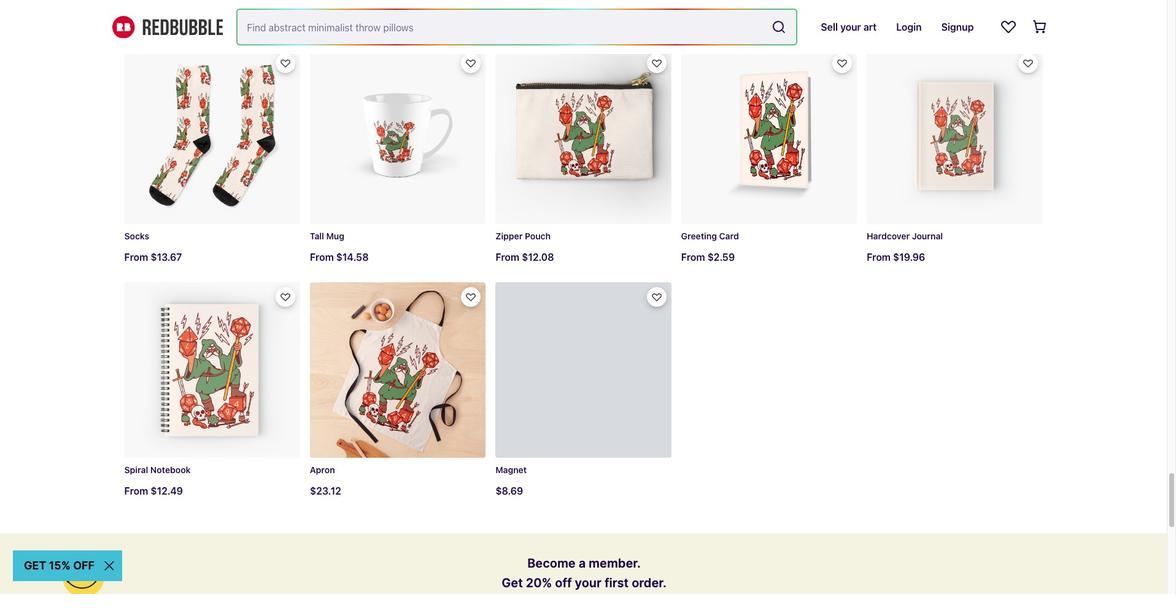 Task type: locate. For each thing, give the bounding box(es) containing it.
from for from $9.16
[[310, 18, 334, 29]]

from
[[124, 18, 148, 29], [310, 18, 334, 29], [867, 18, 891, 29], [124, 252, 148, 263], [496, 252, 520, 263], [310, 252, 334, 263], [681, 252, 705, 263], [867, 252, 891, 263], [124, 486, 148, 497]]

greeting card
[[681, 231, 739, 241]]

None field
[[237, 10, 797, 44]]

from $12.08
[[496, 252, 554, 263]]

hardcover journal
[[867, 231, 943, 241]]

$17.75
[[151, 18, 181, 29]]

from down hardcover
[[867, 252, 891, 263]]

spiral notebook
[[124, 465, 191, 475]]

$14.58
[[336, 252, 369, 263]]

$19.96
[[893, 252, 926, 263]]

from $13.67
[[124, 252, 182, 263]]

$12.08
[[522, 252, 554, 263]]

from left $9.16
[[310, 18, 334, 29]]

from down greeting at the right top of page
[[681, 252, 705, 263]]

from $14.58
[[310, 252, 369, 263]]

$23.12
[[310, 486, 341, 497]]

from $2.59
[[681, 252, 735, 263]]

journal
[[912, 231, 943, 241]]

$25.26
[[893, 18, 927, 29]]

pouch
[[525, 231, 551, 241]]

from for from $13.67
[[124, 252, 148, 263]]

from left "$17.75"
[[124, 18, 148, 29]]

magnet
[[496, 465, 527, 475]]

from down socks
[[124, 252, 148, 263]]

from left $25.26 at the top right of page
[[867, 18, 891, 29]]

from down zipper
[[496, 252, 520, 263]]

from for from $14.58
[[310, 252, 334, 263]]

$2.59
[[708, 252, 735, 263]]

from down the spiral
[[124, 486, 148, 497]]

from $9.16
[[310, 18, 362, 29]]

from down tall
[[310, 252, 334, 263]]



Task type: describe. For each thing, give the bounding box(es) containing it.
from $25.26
[[867, 18, 927, 29]]

socks
[[124, 231, 149, 241]]

from for from $19.96
[[867, 252, 891, 263]]

Search term search field
[[237, 10, 767, 44]]

apron
[[310, 465, 335, 475]]

zipper
[[496, 231, 523, 241]]

inline form dialog
[[0, 534, 1167, 594]]

from $17.75
[[124, 18, 181, 29]]

from for from $17.75
[[124, 18, 148, 29]]

tall mug
[[310, 231, 345, 241]]

from $19.96
[[867, 252, 926, 263]]

from for from $2.59
[[681, 252, 705, 263]]

$13.67
[[151, 252, 182, 263]]

from for from $12.49
[[124, 486, 148, 497]]

greeting
[[681, 231, 717, 241]]

from $12.49
[[124, 486, 183, 497]]

card
[[719, 231, 739, 241]]

spiral
[[124, 465, 148, 475]]

$8.69
[[496, 486, 523, 497]]

redbubble logo image
[[112, 16, 223, 38]]

from for from $12.08
[[496, 252, 520, 263]]

notebook
[[150, 465, 191, 475]]

$9.16
[[336, 18, 362, 29]]

hardcover
[[867, 231, 910, 241]]

mug
[[326, 231, 345, 241]]

$12.49
[[151, 486, 183, 497]]

zipper pouch
[[496, 231, 551, 241]]

tall
[[310, 231, 324, 241]]

from for from $25.26
[[867, 18, 891, 29]]



Task type: vqa. For each thing, say whether or not it's contained in the screenshot.
From related to From $14.58
yes



